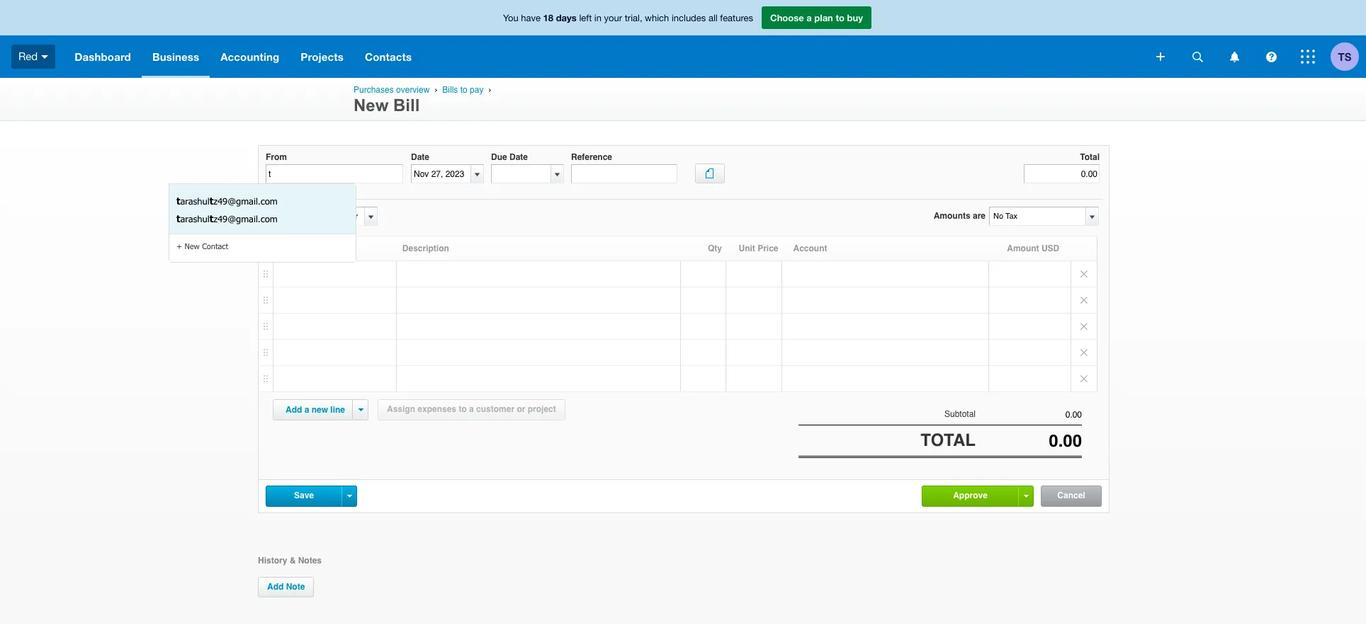 Task type: describe. For each thing, give the bounding box(es) containing it.
ts
[[1338, 50, 1352, 63]]

1 horizontal spatial svg image
[[1266, 51, 1277, 62]]

to inside purchases overview › bills to pay › new bill
[[460, 85, 468, 95]]

total
[[921, 431, 976, 451]]

new inside purchases overview › bills to pay › new bill
[[354, 96, 389, 115]]

add note link
[[258, 577, 314, 598]]

&
[[290, 556, 296, 566]]

add for add a new line
[[286, 405, 302, 415]]

features
[[720, 13, 753, 23]]

contact
[[202, 242, 228, 251]]

buy
[[847, 12, 863, 23]]

cancel button
[[1042, 487, 1101, 506]]

add a new line
[[286, 405, 345, 415]]

0 horizontal spatial svg image
[[1230, 51, 1239, 62]]

a for line
[[304, 405, 309, 415]]

reference
[[571, 152, 612, 162]]

assign
[[387, 405, 415, 415]]

amounts
[[934, 211, 971, 221]]

amount usd
[[1007, 244, 1060, 254]]

plan
[[815, 12, 833, 23]]

red button
[[0, 35, 64, 78]]

add note
[[267, 582, 305, 592]]

contacts button
[[354, 35, 423, 78]]

more approve options... image
[[1024, 495, 1029, 498]]

2 › from the left
[[488, 85, 491, 94]]

+
[[176, 242, 182, 251]]

overview
[[396, 85, 430, 95]]

qty
[[708, 244, 722, 254]]

a inside assign expenses to a customer or project 'link'
[[469, 405, 474, 415]]

1 arashul from the top
[[180, 196, 210, 207]]

description
[[402, 244, 449, 254]]

assign expenses to a customer or project
[[387, 405, 556, 415]]

3 delete line item image from the top
[[1072, 366, 1097, 392]]

left
[[579, 13, 592, 23]]

purchases
[[354, 85, 394, 95]]

subtotal
[[945, 410, 976, 420]]

note
[[286, 582, 305, 592]]

Due Date text field
[[492, 165, 551, 183]]

add for add note
[[267, 582, 284, 592]]

due date
[[491, 152, 528, 162]]

a for to
[[807, 12, 812, 23]]

project
[[528, 405, 556, 415]]

projects
[[301, 50, 344, 63]]

1 horizontal spatial svg image
[[1157, 52, 1165, 61]]

history & notes
[[258, 556, 322, 566]]

purchases overview › bills to pay › new bill
[[354, 85, 494, 115]]

18
[[543, 12, 554, 23]]



Task type: locate. For each thing, give the bounding box(es) containing it.
+ new contact
[[176, 242, 228, 251]]

cancel
[[1058, 491, 1085, 501]]

t
[[176, 196, 180, 207], [210, 196, 213, 207], [176, 213, 180, 225], [210, 213, 213, 225]]

have
[[521, 13, 541, 23]]

notes
[[298, 556, 322, 566]]

2 vertical spatial delete line item image
[[1072, 366, 1097, 392]]

› right "pay"
[[488, 85, 491, 94]]

bills to pay link
[[442, 85, 484, 95]]

save
[[294, 491, 314, 501]]

1 › from the left
[[435, 85, 438, 94]]

Reference text field
[[571, 165, 678, 184]]

unit
[[739, 244, 755, 254]]

2 delete line item image from the top
[[1072, 340, 1097, 366]]

date up due date text box
[[510, 152, 528, 162]]

0 vertical spatial add
[[286, 405, 302, 415]]

0 vertical spatial delete line item image
[[1072, 262, 1097, 287]]

1 vertical spatial delete line item image
[[1072, 314, 1097, 339]]

line
[[330, 405, 345, 415]]

dashboard link
[[64, 35, 142, 78]]

to inside 'link'
[[459, 405, 467, 415]]

projects button
[[290, 35, 354, 78]]

0 horizontal spatial date
[[411, 152, 429, 162]]

total
[[1080, 152, 1100, 162]]

delete line item image
[[1072, 262, 1097, 287], [1072, 314, 1097, 339]]

amount
[[1007, 244, 1039, 254]]

1 delete line item image from the top
[[1072, 262, 1097, 287]]

1 vertical spatial arashul
[[180, 213, 210, 225]]

› left bills
[[435, 85, 438, 94]]

add a new line link
[[277, 400, 354, 420]]

are
[[973, 211, 986, 221]]

usd
[[1042, 244, 1060, 254]]

Total text field
[[1024, 165, 1100, 184]]

0 vertical spatial to
[[836, 12, 845, 23]]

to left "pay"
[[460, 85, 468, 95]]

0 horizontal spatial a
[[304, 405, 309, 415]]

0 horizontal spatial new
[[185, 242, 200, 251]]

arashul
[[180, 196, 210, 207], [180, 213, 210, 225]]

1 vertical spatial z49@gmail.com
[[213, 213, 278, 225]]

bill
[[393, 96, 420, 115]]

due
[[491, 152, 507, 162]]

2 z49@gmail.com from the top
[[213, 213, 278, 225]]

1 vertical spatial add
[[267, 582, 284, 592]]

new
[[312, 405, 328, 415]]

date up the date "text box"
[[411, 152, 429, 162]]

expenses
[[418, 405, 456, 415]]

includes
[[672, 13, 706, 23]]

1 delete line item image from the top
[[1072, 288, 1097, 313]]

add
[[286, 405, 302, 415], [267, 582, 284, 592]]

amounts are
[[934, 211, 986, 221]]

all
[[709, 13, 718, 23]]

account
[[793, 244, 827, 254]]

2 vertical spatial to
[[459, 405, 467, 415]]

unit price
[[739, 244, 779, 254]]

2 horizontal spatial svg image
[[1192, 51, 1203, 62]]

contacts
[[365, 50, 412, 63]]

0 vertical spatial new
[[354, 96, 389, 115]]

more save options... image
[[347, 495, 352, 498]]

new
[[354, 96, 389, 115], [185, 242, 200, 251]]

1 vertical spatial delete line item image
[[1072, 340, 1097, 366]]

0 horizontal spatial add
[[267, 582, 284, 592]]

your
[[604, 13, 622, 23]]

banner containing ts
[[0, 0, 1366, 78]]

assign expenses to a customer or project link
[[378, 400, 565, 421]]

2 arashul from the top
[[180, 213, 210, 225]]

approve link
[[923, 487, 1018, 506]]

Date text field
[[412, 165, 471, 183]]

customer
[[476, 405, 515, 415]]

to left buy
[[836, 12, 845, 23]]

ts button
[[1331, 35, 1366, 78]]

1 horizontal spatial date
[[510, 152, 528, 162]]

save link
[[266, 487, 342, 506]]

z49@gmail.com up the contact
[[213, 213, 278, 225]]

new right +
[[185, 242, 200, 251]]

svg image
[[1301, 50, 1315, 64], [1230, 51, 1239, 62], [1266, 51, 1277, 62]]

0 vertical spatial z49@gmail.com
[[213, 196, 278, 207]]

0 vertical spatial delete line item image
[[1072, 288, 1097, 313]]

0 horizontal spatial svg image
[[41, 55, 48, 59]]

red
[[18, 50, 38, 62]]

price
[[758, 244, 779, 254]]

svg image
[[1192, 51, 1203, 62], [1157, 52, 1165, 61], [41, 55, 48, 59]]

z49@gmail.com down from
[[213, 196, 278, 207]]

choose
[[770, 12, 804, 23]]

you
[[503, 13, 519, 23]]

bills
[[442, 85, 458, 95]]

1 vertical spatial new
[[185, 242, 200, 251]]

to right expenses
[[459, 405, 467, 415]]

0 horizontal spatial ›
[[435, 85, 438, 94]]

from
[[266, 152, 287, 162]]

svg image inside the red popup button
[[41, 55, 48, 59]]

›
[[435, 85, 438, 94], [488, 85, 491, 94]]

1 horizontal spatial a
[[469, 405, 474, 415]]

accounting
[[221, 50, 279, 63]]

t arashul t z49@gmail.com t arashul t z49@gmail.com
[[176, 196, 278, 225]]

accounting button
[[210, 35, 290, 78]]

1 date from the left
[[411, 152, 429, 162]]

1 horizontal spatial add
[[286, 405, 302, 415]]

history
[[258, 556, 287, 566]]

z49@gmail.com
[[213, 196, 278, 207], [213, 213, 278, 225]]

days
[[556, 12, 577, 23]]

a
[[807, 12, 812, 23], [469, 405, 474, 415], [304, 405, 309, 415]]

2 horizontal spatial a
[[807, 12, 812, 23]]

pay
[[470, 85, 484, 95]]

2 date from the left
[[510, 152, 528, 162]]

a left plan
[[807, 12, 812, 23]]

business
[[152, 50, 199, 63]]

2 horizontal spatial svg image
[[1301, 50, 1315, 64]]

None text field
[[266, 165, 403, 184], [990, 208, 1085, 225], [976, 410, 1082, 420], [266, 165, 403, 184], [990, 208, 1085, 225], [976, 410, 1082, 420]]

add left the new
[[286, 405, 302, 415]]

a inside banner
[[807, 12, 812, 23]]

a left the customer
[[469, 405, 474, 415]]

2 delete line item image from the top
[[1072, 314, 1097, 339]]

0 vertical spatial arashul
[[180, 196, 210, 207]]

dashboard
[[75, 50, 131, 63]]

1 horizontal spatial ›
[[488, 85, 491, 94]]

choose a plan to buy
[[770, 12, 863, 23]]

a inside add a new line link
[[304, 405, 309, 415]]

date
[[411, 152, 429, 162], [510, 152, 528, 162]]

trial,
[[625, 13, 642, 23]]

business button
[[142, 35, 210, 78]]

or
[[517, 405, 525, 415]]

1 vertical spatial to
[[460, 85, 468, 95]]

you have 18 days left in your trial, which includes all features
[[503, 12, 753, 23]]

None text field
[[266, 208, 362, 225], [976, 432, 1082, 452], [266, 208, 362, 225], [976, 432, 1082, 452]]

delete line item image
[[1072, 288, 1097, 313], [1072, 340, 1097, 366], [1072, 366, 1097, 392]]

1 horizontal spatial new
[[354, 96, 389, 115]]

which
[[645, 13, 669, 23]]

to
[[836, 12, 845, 23], [460, 85, 468, 95], [459, 405, 467, 415]]

a left the new
[[304, 405, 309, 415]]

1 z49@gmail.com from the top
[[213, 196, 278, 207]]

new down purchases
[[354, 96, 389, 115]]

banner
[[0, 0, 1366, 78]]

more add line options... image
[[358, 409, 363, 412]]

approve
[[953, 491, 988, 501]]

add left note
[[267, 582, 284, 592]]

in
[[594, 13, 602, 23]]

purchases overview link
[[354, 85, 430, 95]]



Task type: vqa. For each thing, say whether or not it's contained in the screenshot.
Assign
yes



